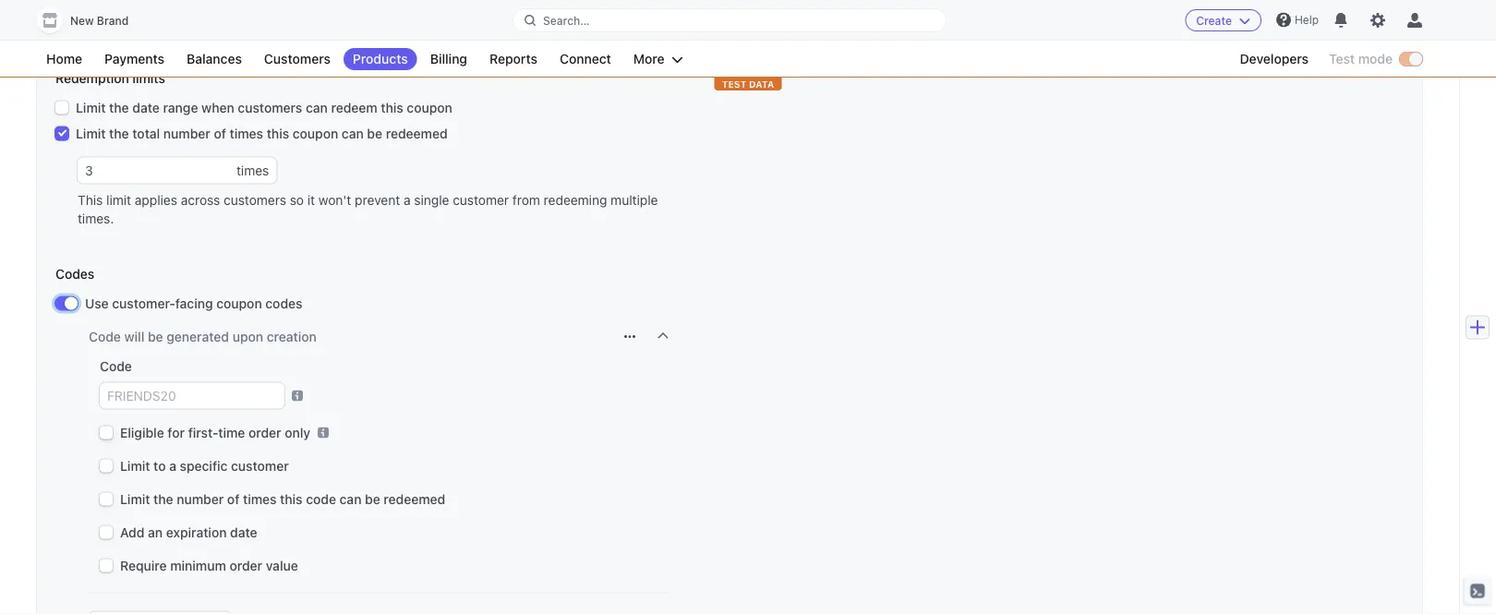 Task type: vqa. For each thing, say whether or not it's contained in the screenshot.
'Product'
no



Task type: describe. For each thing, give the bounding box(es) containing it.
billing link
[[421, 48, 477, 70]]

test data
[[722, 79, 774, 89]]

this right "long"
[[411, 30, 433, 45]]

2 and from the left
[[866, 30, 888, 45]]

test mode
[[1329, 51, 1393, 66]]

for
[[168, 425, 185, 441]]

coupon up billing
[[436, 30, 481, 45]]

this down limit the date range when customers can redeem this coupon
[[267, 126, 289, 141]]

single
[[414, 193, 449, 208]]

2 vertical spatial be
[[365, 492, 380, 507]]

"once"
[[821, 30, 862, 45]]

coupons.
[[949, 30, 1004, 45]]

more
[[1045, 30, 1077, 45]]

an
[[148, 525, 163, 540]]

add an expiration date
[[120, 525, 257, 540]]

expiration
[[166, 525, 227, 540]]

0 vertical spatial number
[[163, 126, 210, 141]]

coupon down redeem at left
[[293, 126, 338, 141]]

0 vertical spatial order
[[248, 425, 281, 441]]

limits
[[132, 71, 165, 86]]

redeem
[[331, 100, 377, 115]]

limit for limit the date range when customers can redeem this coupon
[[76, 100, 106, 115]]

balances link
[[177, 48, 251, 70]]

times inside button
[[236, 163, 269, 178]]

customers inside 'this limit applies across customers so it won't prevent a single customer from redeeming multiple times.'
[[224, 193, 286, 208]]

limit for limit to a specific customer
[[120, 459, 150, 474]]

0 vertical spatial can
[[306, 100, 328, 115]]

use
[[85, 296, 109, 311]]

products link
[[344, 48, 417, 70]]

connect link
[[550, 48, 621, 70]]

redemption
[[55, 71, 129, 86]]

mode
[[1358, 51, 1393, 66]]

times.
[[78, 211, 114, 226]]

will inside button
[[124, 329, 144, 344]]

0 vertical spatial redeemed
[[386, 126, 448, 141]]

create
[[1196, 14, 1232, 27]]

a inside 'this limit applies across customers so it won't prevent a single customer from redeeming multiple times.'
[[404, 193, 411, 208]]

limit
[[106, 193, 131, 208]]

home
[[46, 51, 82, 66]]

creation
[[267, 329, 317, 344]]

range
[[163, 100, 198, 115]]

new brand
[[70, 14, 129, 27]]

determines
[[283, 30, 350, 45]]

limit the date range when customers can redeem this coupon
[[76, 100, 452, 115]]

new brand button
[[37, 7, 147, 33]]

limit for limit the number of times this code can be redeemed
[[120, 492, 150, 507]]

coupon down billing link on the left of the page
[[407, 100, 452, 115]]

billing
[[430, 51, 467, 66]]

1 vertical spatial a
[[169, 459, 176, 474]]

off
[[674, 30, 690, 45]]

accept
[[746, 30, 787, 45]]

value
[[266, 558, 298, 574]]

the for total
[[109, 126, 129, 141]]

how
[[354, 30, 378, 45]]

total
[[132, 126, 160, 141]]

brand
[[97, 14, 129, 27]]

eligible
[[120, 425, 164, 441]]

products
[[353, 51, 408, 66]]

0 horizontal spatial customer
[[231, 459, 289, 474]]

to
[[153, 459, 166, 474]]

1 vertical spatial number
[[177, 492, 224, 507]]

require minimum order value
[[120, 558, 298, 574]]

codes
[[55, 266, 94, 282]]

subscriptions
[[78, 30, 159, 45]]

FRIENDS20 text field
[[100, 383, 284, 409]]

2 vertical spatial times
[[243, 492, 277, 507]]

learn more
[[1008, 30, 1077, 45]]

upon
[[232, 329, 263, 344]]

won't
[[319, 193, 351, 208]]

1 vertical spatial can
[[342, 126, 364, 141]]

once
[[543, 30, 572, 45]]

payments
[[104, 51, 164, 66]]

limit the total number of times this coupon can be redeemed
[[76, 126, 448, 141]]

applies
[[135, 193, 177, 208]]

both
[[790, 30, 817, 45]]

1 vertical spatial of
[[227, 492, 240, 507]]

developers link
[[1231, 48, 1318, 70]]

1 and from the left
[[162, 30, 184, 45]]

customer-
[[112, 296, 175, 311]]

more
[[633, 51, 665, 66]]

connect
[[560, 51, 611, 66]]

facing
[[175, 296, 213, 311]]

specific
[[180, 459, 228, 474]]

this limit applies across customers so it won't prevent a single customer from redeeming multiple times.
[[78, 193, 658, 226]]

limit to a specific customer
[[120, 459, 289, 474]]

so
[[290, 193, 304, 208]]

code will be generated upon creation button
[[89, 328, 458, 346]]

limit the number of times this code can be redeemed
[[120, 492, 445, 507]]

1 horizontal spatial date
[[230, 525, 257, 540]]

prevent
[[355, 193, 400, 208]]

data
[[749, 79, 774, 89]]

customer inside 'this limit applies across customers so it won't prevent a single customer from redeeming multiple times.'
[[453, 193, 509, 208]]



Task type: locate. For each thing, give the bounding box(es) containing it.
of down when
[[214, 126, 226, 141]]

1 vertical spatial code
[[100, 359, 132, 374]]

0 horizontal spatial date
[[132, 100, 160, 115]]

first-
[[188, 425, 218, 441]]

2 vertical spatial can
[[340, 492, 362, 507]]

redemption limits
[[55, 71, 165, 86]]

and right "once"
[[866, 30, 888, 45]]

time
[[218, 425, 245, 441]]

and
[[162, 30, 184, 45], [866, 30, 888, 45]]

0 vertical spatial code
[[89, 329, 121, 344]]

be
[[367, 126, 382, 141], [148, 329, 163, 344], [365, 492, 380, 507]]

be down redeem at left
[[367, 126, 382, 141]]

be down customer-
[[148, 329, 163, 344]]

1 vertical spatial customers
[[224, 193, 286, 208]]

code will be generated upon creation
[[89, 329, 317, 344]]

0 horizontal spatial will
[[124, 329, 144, 344]]

customers down times button
[[224, 193, 286, 208]]

will
[[484, 30, 504, 45], [124, 329, 144, 344]]

Search… text field
[[514, 9, 946, 32]]

code
[[89, 329, 121, 344], [100, 359, 132, 374]]

customers up limit the total number of times this coupon can be redeemed
[[238, 100, 302, 115]]

for subscriptions and customers, this determines how long this coupon will apply once redeemed. one-off invoices accept both "once" and "forever" coupons.
[[55, 30, 1004, 45]]

coupon
[[436, 30, 481, 45], [407, 100, 452, 115], [293, 126, 338, 141], [216, 296, 262, 311]]

1 vertical spatial be
[[148, 329, 163, 344]]

customer up limit the number of times this code can be redeemed at the bottom of page
[[231, 459, 289, 474]]

require
[[120, 558, 167, 574]]

redeeming
[[544, 193, 607, 208]]

reports
[[490, 51, 537, 66]]

1 vertical spatial date
[[230, 525, 257, 540]]

reports link
[[480, 48, 547, 70]]

1 vertical spatial the
[[109, 126, 129, 141]]

from
[[512, 193, 540, 208]]

"forever"
[[891, 30, 946, 45]]

eligible for first-time order only
[[120, 425, 310, 441]]

for
[[55, 30, 75, 45]]

a
[[404, 193, 411, 208], [169, 459, 176, 474]]

and up payments
[[162, 30, 184, 45]]

1 horizontal spatial of
[[227, 492, 240, 507]]

coupon up 'upon'
[[216, 296, 262, 311]]

customer
[[453, 193, 509, 208], [231, 459, 289, 474]]

multiple
[[611, 193, 658, 208]]

0 vertical spatial will
[[484, 30, 504, 45]]

code for code will be generated upon creation
[[89, 329, 121, 344]]

1 vertical spatial will
[[124, 329, 144, 344]]

customers link
[[255, 48, 340, 70]]

the down redemption limits
[[109, 100, 129, 115]]

code for code
[[100, 359, 132, 374]]

will up reports
[[484, 30, 504, 45]]

create button
[[1185, 9, 1262, 31]]

test
[[722, 79, 747, 89]]

the down to
[[153, 492, 173, 507]]

this right redeem at left
[[381, 100, 403, 115]]

redeemed
[[386, 126, 448, 141], [384, 492, 445, 507]]

customers
[[264, 51, 331, 66]]

only
[[285, 425, 310, 441]]

0 horizontal spatial and
[[162, 30, 184, 45]]

apply
[[507, 30, 540, 45]]

0 vertical spatial be
[[367, 126, 382, 141]]

times left code
[[243, 492, 277, 507]]

1 horizontal spatial and
[[866, 30, 888, 45]]

invoices
[[694, 30, 742, 45]]

a left "single"
[[404, 193, 411, 208]]

1 horizontal spatial will
[[484, 30, 504, 45]]

limit
[[76, 100, 106, 115], [76, 126, 106, 141], [120, 459, 150, 474], [120, 492, 150, 507]]

date
[[132, 100, 160, 115], [230, 525, 257, 540]]

customers,
[[188, 30, 254, 45]]

0 vertical spatial times
[[230, 126, 263, 141]]

times down limit the date range when customers can redeem this coupon
[[230, 126, 263, 141]]

limit for limit the total number of times this coupon can be redeemed
[[76, 126, 106, 141]]

long
[[382, 30, 408, 45]]

0 vertical spatial the
[[109, 100, 129, 115]]

1 vertical spatial order
[[230, 558, 262, 574]]

can right code
[[340, 492, 362, 507]]

this left code
[[280, 492, 303, 507]]

help button
[[1269, 5, 1326, 35]]

the for number
[[153, 492, 173, 507]]

1 horizontal spatial customer
[[453, 193, 509, 208]]

order
[[248, 425, 281, 441], [230, 558, 262, 574]]

the for date
[[109, 100, 129, 115]]

code inside button
[[89, 329, 121, 344]]

customer left 'from'
[[453, 193, 509, 208]]

a right to
[[169, 459, 176, 474]]

1 vertical spatial customer
[[231, 459, 289, 474]]

be right code
[[365, 492, 380, 507]]

help
[[1295, 13, 1319, 26]]

times down limit the total number of times this coupon can be redeemed
[[236, 163, 269, 178]]

0 horizontal spatial of
[[214, 126, 226, 141]]

1 vertical spatial times
[[236, 163, 269, 178]]

0 vertical spatial customers
[[238, 100, 302, 115]]

it
[[307, 193, 315, 208]]

across
[[181, 193, 220, 208]]

search…
[[543, 14, 590, 27]]

1 vertical spatial redeemed
[[384, 492, 445, 507]]

payments link
[[95, 48, 174, 70]]

codes
[[265, 296, 302, 311]]

of down 'limit to a specific customer'
[[227, 492, 240, 507]]

number down specific
[[177, 492, 224, 507]]

1 horizontal spatial a
[[404, 193, 411, 208]]

new
[[70, 14, 94, 27]]

home link
[[37, 48, 92, 70]]

0 horizontal spatial a
[[169, 459, 176, 474]]

test
[[1329, 51, 1355, 66]]

order left only on the left of the page
[[248, 425, 281, 441]]

be inside button
[[148, 329, 163, 344]]

the left total
[[109, 126, 129, 141]]

minimum
[[170, 558, 226, 574]]

learn more link
[[1008, 29, 1091, 47]]

can down redeem at left
[[342, 126, 364, 141]]

0 vertical spatial a
[[404, 193, 411, 208]]

this
[[78, 193, 103, 208]]

date right expiration
[[230, 525, 257, 540]]

can
[[306, 100, 328, 115], [342, 126, 364, 141], [340, 492, 362, 507]]

number down range at the top of the page
[[163, 126, 210, 141]]

2 vertical spatial the
[[153, 492, 173, 507]]

None text field
[[78, 158, 236, 184]]

0 vertical spatial date
[[132, 100, 160, 115]]

this up customers
[[258, 30, 280, 45]]

times
[[230, 126, 263, 141], [236, 163, 269, 178], [243, 492, 277, 507]]

can left redeem at left
[[306, 100, 328, 115]]

svg image
[[624, 332, 635, 343]]

Search… search field
[[514, 9, 946, 32]]

will down customer-
[[124, 329, 144, 344]]

0 vertical spatial of
[[214, 126, 226, 141]]

code
[[306, 492, 336, 507]]

add
[[120, 525, 145, 540]]

balances
[[187, 51, 242, 66]]

use customer-facing coupon codes
[[85, 296, 302, 311]]

developers
[[1240, 51, 1309, 66]]

number
[[163, 126, 210, 141], [177, 492, 224, 507]]

date up total
[[132, 100, 160, 115]]

more button
[[624, 48, 692, 70]]

one-
[[643, 30, 674, 45]]

when
[[201, 100, 234, 115]]

redeemed.
[[576, 30, 640, 45]]

this
[[258, 30, 280, 45], [411, 30, 433, 45], [381, 100, 403, 115], [267, 126, 289, 141], [280, 492, 303, 507]]

of
[[214, 126, 226, 141], [227, 492, 240, 507]]

0 vertical spatial customer
[[453, 193, 509, 208]]

order left the value
[[230, 558, 262, 574]]

times button
[[236, 158, 276, 184]]



